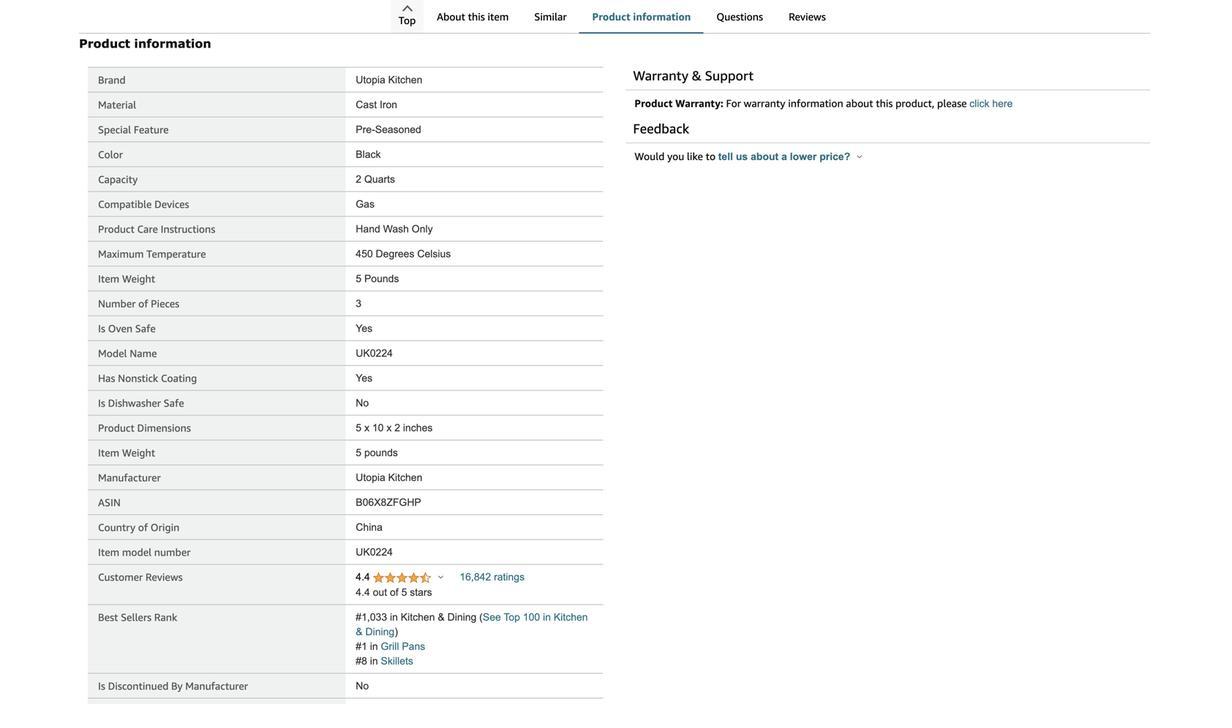 Task type: locate. For each thing, give the bounding box(es) containing it.
is left oven
[[98, 323, 105, 335]]

0 horizontal spatial safe
[[135, 323, 156, 335]]

utopia kitchen up b06x8zfghp
[[356, 472, 423, 484]]

2 item weight from the top
[[98, 447, 155, 459]]

no down #8
[[356, 681, 369, 692]]

item for pounds
[[98, 273, 119, 285]]

450 degrees celsius
[[356, 249, 451, 260]]

yes up 10
[[356, 373, 373, 384]]

yes down "3"
[[356, 323, 373, 335]]

special
[[98, 124, 131, 136]]

is left the discontinued
[[98, 681, 105, 693]]

hand wash only
[[356, 224, 433, 235]]

see
[[483, 612, 501, 624]]

kitchen down 'stars'
[[401, 612, 435, 624]]

product up "feedback"
[[635, 97, 673, 109]]

information
[[633, 11, 691, 23], [134, 36, 211, 51], [788, 97, 844, 109]]

item up number
[[98, 273, 119, 285]]

1 x from the left
[[364, 423, 370, 434]]

0 horizontal spatial product information
[[79, 36, 211, 51]]

2 item from the top
[[98, 447, 119, 459]]

oven
[[108, 323, 133, 335]]

is discontinued by manufacturer
[[98, 681, 248, 693]]

no for is dishwasher safe
[[356, 398, 369, 409]]

0 vertical spatial 2
[[356, 174, 362, 185]]

& inside see top 100 in kitchen & dining
[[356, 627, 363, 638]]

0 horizontal spatial dining
[[366, 627, 395, 638]]

#1 in grill pans #8 in skillets
[[356, 642, 425, 668]]

of left origin
[[138, 522, 148, 534]]

safe for is dishwasher safe
[[164, 397, 184, 410]]

manufacturer right by
[[185, 681, 248, 693]]

& up the "warranty:"
[[692, 68, 702, 83]]

no up '5 x 10 x 2 inches'
[[356, 398, 369, 409]]

devices
[[154, 198, 189, 210]]

0 horizontal spatial reviews
[[146, 572, 183, 584]]

1 vertical spatial 2
[[395, 423, 400, 434]]

support
[[705, 68, 754, 83]]

2 weight from the top
[[122, 447, 155, 459]]

no
[[356, 398, 369, 409], [356, 681, 369, 692]]

0 vertical spatial item
[[98, 273, 119, 285]]

2 right 10
[[395, 423, 400, 434]]

0 vertical spatial is
[[98, 323, 105, 335]]

in up )
[[390, 612, 398, 624]]

& left the (
[[438, 612, 445, 624]]

item weight down maximum at the top left
[[98, 273, 155, 285]]

0 horizontal spatial about
[[751, 151, 779, 163]]

0 vertical spatial item weight
[[98, 273, 155, 285]]

2 4.4 from the top
[[356, 587, 370, 599]]

0 horizontal spatial information
[[134, 36, 211, 51]]

uk0224
[[356, 348, 393, 359], [356, 547, 393, 558]]

0 vertical spatial manufacturer
[[98, 472, 161, 484]]

ratings
[[494, 572, 525, 583]]

1 weight from the top
[[122, 273, 155, 285]]

of for number
[[138, 298, 148, 310]]

1 vertical spatial item
[[98, 447, 119, 459]]

x left 10
[[364, 423, 370, 434]]

1 horizontal spatial dining
[[448, 612, 477, 624]]

item down country at the left bottom of the page
[[98, 547, 119, 559]]

number of pieces
[[98, 298, 179, 310]]

utopia kitchen
[[356, 74, 423, 86], [356, 472, 423, 484]]

1 vertical spatial utopia
[[356, 472, 386, 484]]

us
[[736, 151, 748, 163]]

1 vertical spatial uk0224
[[356, 547, 393, 558]]

warranty
[[633, 68, 689, 83]]

1 utopia from the top
[[356, 74, 386, 86]]

2 yes from the top
[[356, 373, 373, 384]]

4.4 up the 'out'
[[356, 572, 373, 583]]

is down has
[[98, 397, 105, 410]]

dining inside see top 100 in kitchen & dining
[[366, 627, 395, 638]]

1 utopia kitchen from the top
[[356, 74, 423, 86]]

1 horizontal spatial &
[[438, 612, 445, 624]]

top left about
[[399, 14, 416, 26]]

popover image
[[857, 155, 862, 159], [438, 576, 443, 579]]

you
[[668, 150, 684, 163]]

(
[[479, 612, 483, 624]]

1 horizontal spatial this
[[876, 97, 893, 109]]

about left a
[[751, 151, 779, 163]]

1 no from the top
[[356, 398, 369, 409]]

0 vertical spatial weight
[[122, 273, 155, 285]]

0 vertical spatial about
[[846, 97, 874, 109]]

16,842
[[460, 572, 491, 583]]

item down product dimensions
[[98, 447, 119, 459]]

about
[[437, 11, 465, 23]]

0 horizontal spatial x
[[364, 423, 370, 434]]

0 vertical spatial of
[[138, 298, 148, 310]]

)
[[395, 627, 398, 638]]

x right 10
[[387, 423, 392, 434]]

0 horizontal spatial &
[[356, 627, 363, 638]]

dining
[[448, 612, 477, 624], [366, 627, 395, 638]]

item model number
[[98, 547, 191, 559]]

3 is from the top
[[98, 681, 105, 693]]

0 vertical spatial product information
[[592, 11, 691, 23]]

#1
[[356, 642, 367, 653]]

1 horizontal spatial manufacturer
[[185, 681, 248, 693]]

iron
[[380, 99, 397, 111]]

450
[[356, 249, 373, 260]]

item
[[488, 11, 509, 23]]

0 vertical spatial uk0224
[[356, 348, 393, 359]]

0 vertical spatial dining
[[448, 612, 477, 624]]

5 for 5 x 10 x 2 inches
[[356, 423, 362, 434]]

2 utopia from the top
[[356, 472, 386, 484]]

wash
[[383, 224, 409, 235]]

0 vertical spatial utopia kitchen
[[356, 74, 423, 86]]

0 vertical spatial no
[[356, 398, 369, 409]]

1 item from the top
[[98, 273, 119, 285]]

grill pans link
[[381, 642, 425, 653]]

1 vertical spatial 4.4
[[356, 587, 370, 599]]

product care instructions
[[98, 223, 215, 235]]

weight up number of pieces
[[122, 273, 155, 285]]

in
[[390, 612, 398, 624], [543, 612, 551, 624], [370, 642, 378, 653], [370, 656, 378, 668]]

is for is oven safe
[[98, 323, 105, 335]]

5 left pounds on the bottom left
[[356, 448, 362, 459]]

1 vertical spatial dining
[[366, 627, 395, 638]]

this
[[468, 11, 485, 23], [876, 97, 893, 109]]

0 vertical spatial safe
[[135, 323, 156, 335]]

item weight down product dimensions
[[98, 447, 155, 459]]

1 vertical spatial manufacturer
[[185, 681, 248, 693]]

safe up "name" on the left of the page
[[135, 323, 156, 335]]

product down dishwasher
[[98, 422, 135, 434]]

item weight for 5 pounds
[[98, 273, 155, 285]]

1 vertical spatial product information
[[79, 36, 211, 51]]

1 vertical spatial top
[[504, 612, 520, 624]]

utopia kitchen for manufacturer
[[356, 472, 423, 484]]

item for pounds
[[98, 447, 119, 459]]

& up #1
[[356, 627, 363, 638]]

utopia down the 5 pounds
[[356, 472, 386, 484]]

questions
[[717, 11, 763, 23]]

hand
[[356, 224, 380, 235]]

this left product,
[[876, 97, 893, 109]]

0 horizontal spatial manufacturer
[[98, 472, 161, 484]]

&
[[692, 68, 702, 83], [438, 612, 445, 624], [356, 627, 363, 638]]

#1,033
[[356, 612, 387, 624]]

2 utopia kitchen from the top
[[356, 472, 423, 484]]

2 vertical spatial information
[[788, 97, 844, 109]]

product information up warranty
[[592, 11, 691, 23]]

dining down #1,033 at the left bottom of the page
[[366, 627, 395, 638]]

about
[[846, 97, 874, 109], [751, 151, 779, 163]]

0 vertical spatial &
[[692, 68, 702, 83]]

1 vertical spatial weight
[[122, 447, 155, 459]]

please
[[938, 97, 967, 109]]

1 vertical spatial utopia kitchen
[[356, 472, 423, 484]]

weight down product dimensions
[[122, 447, 155, 459]]

1 vertical spatial safe
[[164, 397, 184, 410]]

uk0224 down china
[[356, 547, 393, 558]]

1 item weight from the top
[[98, 273, 155, 285]]

manufacturer
[[98, 472, 161, 484], [185, 681, 248, 693]]

kitchen up iron
[[388, 74, 423, 86]]

1 horizontal spatial 2
[[395, 423, 400, 434]]

1 4.4 from the top
[[356, 572, 373, 583]]

product up brand
[[79, 36, 130, 51]]

kitchen right 100
[[554, 612, 588, 624]]

2 no from the top
[[356, 681, 369, 692]]

5 left 10
[[356, 423, 362, 434]]

2 left quarts
[[356, 174, 362, 185]]

0 vertical spatial information
[[633, 11, 691, 23]]

1 vertical spatial popover image
[[438, 576, 443, 579]]

popover image inside tell us about a lower price? "button"
[[857, 155, 862, 159]]

10
[[372, 423, 384, 434]]

0 vertical spatial utopia
[[356, 74, 386, 86]]

1 uk0224 from the top
[[356, 348, 393, 359]]

china
[[356, 522, 383, 534]]

this left the item
[[468, 11, 485, 23]]

of
[[138, 298, 148, 310], [138, 522, 148, 534], [390, 587, 399, 599]]

yes
[[356, 323, 373, 335], [356, 373, 373, 384]]

2 horizontal spatial &
[[692, 68, 702, 83]]

0 horizontal spatial popover image
[[438, 576, 443, 579]]

2 vertical spatial of
[[390, 587, 399, 599]]

pre-seasoned
[[356, 124, 421, 135]]

lower
[[790, 151, 817, 163]]

1 vertical spatial item weight
[[98, 447, 155, 459]]

has nonstick coating
[[98, 373, 197, 385]]

1 is from the top
[[98, 323, 105, 335]]

2
[[356, 174, 362, 185], [395, 423, 400, 434]]

utopia kitchen for brand
[[356, 74, 423, 86]]

1 horizontal spatial popover image
[[857, 155, 862, 159]]

1 horizontal spatial reviews
[[789, 11, 826, 23]]

4.4 left the 'out'
[[356, 587, 370, 599]]

2 vertical spatial is
[[98, 681, 105, 693]]

2 vertical spatial &
[[356, 627, 363, 638]]

item weight
[[98, 273, 155, 285], [98, 447, 155, 459]]

pounds
[[364, 273, 399, 285]]

popover image left 16,842 at the left bottom
[[438, 576, 443, 579]]

1 yes from the top
[[356, 323, 373, 335]]

utopia kitchen up iron
[[356, 74, 423, 86]]

uk0224 down "3"
[[356, 348, 393, 359]]

0 vertical spatial 4.4
[[356, 572, 373, 583]]

of for country
[[138, 522, 148, 534]]

1 vertical spatial of
[[138, 522, 148, 534]]

reviews
[[789, 11, 826, 23], [146, 572, 183, 584]]

1 horizontal spatial top
[[504, 612, 520, 624]]

dining left the (
[[448, 612, 477, 624]]

2 vertical spatial item
[[98, 547, 119, 559]]

utopia up cast
[[356, 74, 386, 86]]

0 horizontal spatial top
[[399, 14, 416, 26]]

reviews right questions
[[789, 11, 826, 23]]

0 vertical spatial reviews
[[789, 11, 826, 23]]

2 uk0224 from the top
[[356, 547, 393, 558]]

0 vertical spatial yes
[[356, 323, 373, 335]]

out
[[373, 587, 387, 599]]

skillets link
[[381, 656, 413, 668]]

weight
[[122, 273, 155, 285], [122, 447, 155, 459]]

uk0224 for model name
[[356, 348, 393, 359]]

manufacturer up asin
[[98, 472, 161, 484]]

0 vertical spatial top
[[399, 14, 416, 26]]

1 vertical spatial this
[[876, 97, 893, 109]]

0 vertical spatial this
[[468, 11, 485, 23]]

1 vertical spatial reviews
[[146, 572, 183, 584]]

1 vertical spatial is
[[98, 397, 105, 410]]

like
[[687, 150, 703, 163]]

pounds
[[364, 448, 398, 459]]

1 vertical spatial &
[[438, 612, 445, 624]]

1 horizontal spatial safe
[[164, 397, 184, 410]]

0 horizontal spatial this
[[468, 11, 485, 23]]

1 vertical spatial no
[[356, 681, 369, 692]]

2 x from the left
[[387, 423, 392, 434]]

top left 100
[[504, 612, 520, 624]]

of right the 'out'
[[390, 587, 399, 599]]

safe
[[135, 323, 156, 335], [164, 397, 184, 410]]

in right 100
[[543, 612, 551, 624]]

utopia for manufacturer
[[356, 472, 386, 484]]

0 vertical spatial popover image
[[857, 155, 862, 159]]

model
[[98, 348, 127, 360]]

2 is from the top
[[98, 397, 105, 410]]

safe down coating
[[164, 397, 184, 410]]

5 left pounds
[[356, 273, 362, 285]]

100
[[523, 612, 540, 624]]

of left pieces on the top of the page
[[138, 298, 148, 310]]

1 vertical spatial yes
[[356, 373, 373, 384]]

is oven safe
[[98, 323, 156, 335]]

popover image right price?
[[857, 155, 862, 159]]

1 horizontal spatial x
[[387, 423, 392, 434]]

5 pounds
[[356, 273, 399, 285]]

product
[[592, 11, 631, 23], [79, 36, 130, 51], [635, 97, 673, 109], [98, 223, 135, 235], [98, 422, 135, 434]]

4.4 inside button
[[356, 572, 373, 583]]

top
[[399, 14, 416, 26], [504, 612, 520, 624]]

0 horizontal spatial 2
[[356, 174, 362, 185]]

reviews down number at the bottom of the page
[[146, 572, 183, 584]]

stars
[[410, 587, 432, 599]]

4.4 for 4.4 out of 5 stars
[[356, 587, 370, 599]]

5 pounds
[[356, 448, 398, 459]]

about left product,
[[846, 97, 874, 109]]

special feature
[[98, 124, 169, 136]]

capacity
[[98, 174, 138, 186]]

product information up brand
[[79, 36, 211, 51]]

weight for 5 pounds
[[122, 273, 155, 285]]



Task type: describe. For each thing, give the bounding box(es) containing it.
1 vertical spatial about
[[751, 151, 779, 163]]

4.4 out of 5 stars
[[356, 587, 432, 599]]

5 for 5 pounds
[[356, 273, 362, 285]]

warranty & support
[[633, 68, 754, 83]]

seasoned
[[375, 124, 421, 135]]

safe for is oven safe
[[135, 323, 156, 335]]

in right #1
[[370, 642, 378, 653]]

country
[[98, 522, 135, 534]]

cast
[[356, 99, 377, 111]]

rank
[[154, 612, 177, 624]]

no for is discontinued by manufacturer
[[356, 681, 369, 692]]

item weight for 5 pounds
[[98, 447, 155, 459]]

compatible
[[98, 198, 152, 210]]

country of origin
[[98, 522, 180, 534]]

compatible devices
[[98, 198, 189, 210]]

1 horizontal spatial about
[[846, 97, 874, 109]]

is for is dishwasher safe
[[98, 397, 105, 410]]

brand
[[98, 74, 126, 86]]

price?
[[820, 151, 851, 163]]

coating
[[161, 373, 197, 385]]

color
[[98, 149, 123, 161]]

see top 100 in kitchen & dining link
[[356, 612, 588, 638]]

gas
[[356, 199, 375, 210]]

dishwasher
[[108, 397, 161, 410]]

kitchen up b06x8zfghp
[[388, 472, 423, 484]]

only
[[412, 224, 433, 235]]

product dimensions
[[98, 422, 191, 434]]

here
[[993, 98, 1013, 109]]

tell us about a lower price?
[[718, 151, 853, 163]]

4.4 button
[[356, 572, 443, 586]]

warranty
[[744, 97, 786, 109]]

5 for 5 pounds
[[356, 448, 362, 459]]

2 horizontal spatial information
[[788, 97, 844, 109]]

sellers
[[121, 612, 152, 624]]

utopia for brand
[[356, 74, 386, 86]]

warranty:
[[676, 97, 724, 109]]

yes for safe
[[356, 323, 373, 335]]

would
[[635, 150, 665, 163]]

in inside see top 100 in kitchen & dining
[[543, 612, 551, 624]]

pans
[[402, 642, 425, 653]]

feedback
[[633, 121, 690, 137]]

feature
[[134, 124, 169, 136]]

weight for 5 pounds
[[122, 447, 155, 459]]

to
[[706, 150, 716, 163]]

1 horizontal spatial information
[[633, 11, 691, 23]]

black
[[356, 149, 381, 160]]

number
[[154, 547, 191, 559]]

customer
[[98, 572, 143, 584]]

kitchen inside see top 100 in kitchen & dining
[[554, 612, 588, 624]]

product,
[[896, 97, 935, 109]]

5 x 10 x 2 inches
[[356, 423, 433, 434]]

celsius
[[417, 249, 451, 260]]

top inside see top 100 in kitchen & dining
[[504, 612, 520, 624]]

4.4 for 4.4
[[356, 572, 373, 583]]

nonstick
[[118, 373, 158, 385]]

1 vertical spatial information
[[134, 36, 211, 51]]

maximum temperature
[[98, 248, 206, 260]]

product up maximum at the top left
[[98, 223, 135, 235]]

number
[[98, 298, 136, 310]]

uk0224 for item model number
[[356, 547, 393, 558]]

customer reviews
[[98, 572, 183, 584]]

instructions
[[161, 223, 215, 235]]

product right similar
[[592, 11, 631, 23]]

2 quarts
[[356, 174, 395, 185]]

pre-
[[356, 124, 375, 135]]

16,842 ratings link
[[460, 572, 525, 583]]

tell us about a lower price? button
[[718, 151, 862, 163]]

b06x8zfghp
[[356, 497, 421, 509]]

3 item from the top
[[98, 547, 119, 559]]

maximum
[[98, 248, 144, 260]]

yes for coating
[[356, 373, 373, 384]]

degrees
[[376, 249, 415, 260]]

name
[[130, 348, 157, 360]]

16,842 ratings
[[460, 572, 525, 583]]

3
[[356, 298, 362, 310]]

skillets
[[381, 656, 413, 668]]

click
[[970, 98, 990, 109]]

cast iron
[[356, 99, 397, 111]]

popover image inside the 4.4 button
[[438, 576, 443, 579]]

model
[[122, 547, 152, 559]]

1 horizontal spatial product information
[[592, 11, 691, 23]]

discontinued
[[108, 681, 169, 693]]

temperature
[[146, 248, 206, 260]]

best
[[98, 612, 118, 624]]

tell
[[718, 151, 733, 163]]

for
[[726, 97, 741, 109]]

care
[[137, 223, 158, 235]]

5 down the 4.4 button
[[401, 587, 407, 599]]

is dishwasher safe
[[98, 397, 184, 410]]

#8
[[356, 656, 367, 668]]

material
[[98, 99, 136, 111]]

a
[[782, 151, 787, 163]]

similar
[[534, 11, 567, 23]]

grill
[[381, 642, 399, 653]]

product warranty: for warranty information about this product, please click here
[[635, 97, 1013, 109]]

asin
[[98, 497, 121, 509]]

model name
[[98, 348, 157, 360]]

click here link
[[970, 98, 1013, 109]]

about this item
[[437, 11, 509, 23]]

is for is discontinued by manufacturer
[[98, 681, 105, 693]]

in right #8
[[370, 656, 378, 668]]



Task type: vqa. For each thing, say whether or not it's contained in the screenshot.


